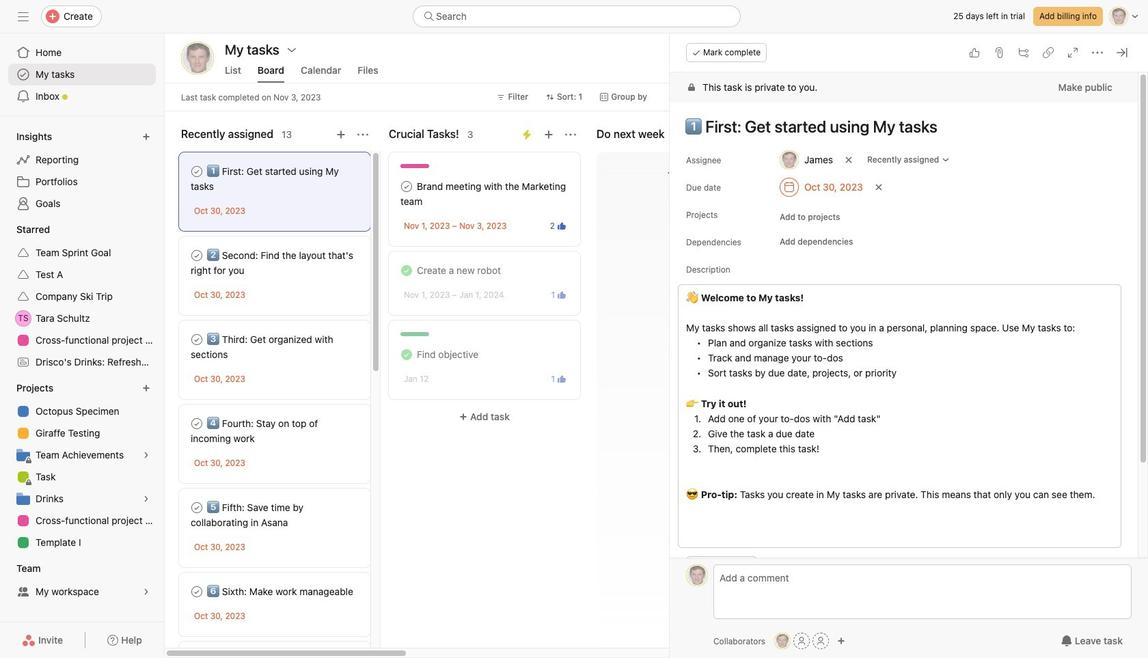Task type: locate. For each thing, give the bounding box(es) containing it.
Mark complete checkbox
[[189, 163, 205, 180], [189, 247, 205, 264], [189, 331, 205, 348]]

0 vertical spatial completed checkbox
[[398, 262, 415, 279]]

1 completed checkbox from the top
[[398, 262, 415, 279]]

mark complete image
[[189, 163, 205, 180], [398, 178, 415, 195], [189, 331, 205, 348], [189, 500, 205, 516]]

insights element
[[0, 124, 164, 217]]

0 horizontal spatial add task image
[[336, 129, 346, 140]]

0 vertical spatial 1 like. you liked this task image
[[558, 291, 566, 299]]

1 vertical spatial mark complete image
[[189, 415, 205, 432]]

1️⃣ first: get started using my tasks dialog
[[670, 33, 1148, 658]]

Completed checkbox
[[398, 262, 415, 279], [398, 346, 415, 363]]

hide sidebar image
[[18, 11, 29, 22]]

new project or portfolio image
[[142, 384, 150, 392]]

2 mark complete image from the top
[[189, 415, 205, 432]]

starred element
[[0, 217, 164, 376]]

more section actions image
[[357, 129, 368, 140]]

more actions for this task image
[[1092, 47, 1103, 58]]

1 like. you liked this task image
[[558, 291, 566, 299], [558, 375, 566, 383]]

mark complete image
[[189, 247, 205, 264], [189, 415, 205, 432], [189, 584, 205, 600]]

teams element
[[0, 556, 164, 605]]

2 vertical spatial mark complete image
[[189, 584, 205, 600]]

main content
[[670, 72, 1138, 658]]

see details, my workspace image
[[142, 588, 150, 596]]

description document
[[671, 289, 1121, 502]]

1 vertical spatial 1 like. you liked this task image
[[558, 375, 566, 383]]

0 vertical spatial mark complete image
[[189, 247, 205, 264]]

0 vertical spatial mark complete checkbox
[[189, 163, 205, 180]]

list box
[[413, 5, 741, 27]]

completed image
[[398, 262, 415, 279]]

add task image left more section actions icon
[[543, 129, 554, 140]]

1 mark complete image from the top
[[189, 247, 205, 264]]

1 vertical spatial mark complete checkbox
[[189, 247, 205, 264]]

1 vertical spatial completed checkbox
[[398, 346, 415, 363]]

new insights image
[[142, 133, 150, 141]]

add task image
[[336, 129, 346, 140], [543, 129, 554, 140]]

more section actions image
[[565, 129, 576, 140]]

add subtask image
[[1018, 47, 1029, 58]]

1 mark complete checkbox from the top
[[189, 163, 205, 180]]

2 completed checkbox from the top
[[398, 346, 415, 363]]

2 vertical spatial mark complete checkbox
[[189, 331, 205, 348]]

Mark complete checkbox
[[398, 178, 415, 195], [189, 415, 205, 432], [189, 500, 205, 516], [189, 584, 205, 600]]

add task image left more section actions image
[[336, 129, 346, 140]]

1 horizontal spatial add task image
[[543, 129, 554, 140]]



Task type: describe. For each thing, give the bounding box(es) containing it.
2 1 like. you liked this task image from the top
[[558, 375, 566, 383]]

full screen image
[[1067, 47, 1078, 58]]

global element
[[0, 33, 164, 115]]

clear due date image
[[874, 183, 883, 191]]

completed image
[[398, 346, 415, 363]]

attachments: add a file to this task, 1️⃣ first: get started using my tasks image
[[994, 47, 1005, 58]]

2 mark complete checkbox from the top
[[189, 247, 205, 264]]

3 mark complete checkbox from the top
[[189, 331, 205, 348]]

1 add task image from the left
[[336, 129, 346, 140]]

2 likes. you liked this task image
[[558, 222, 566, 230]]

1 1 like. you liked this task image from the top
[[558, 291, 566, 299]]

3 mark complete image from the top
[[189, 584, 205, 600]]

0 likes. click to like this task image
[[969, 47, 980, 58]]

Task Name text field
[[677, 111, 1121, 142]]

see details, drinks image
[[142, 495, 150, 503]]

remove assignee image
[[845, 156, 853, 164]]

add or remove collaborators image
[[837, 637, 845, 645]]

main content inside 1️⃣ first: get started using my tasks dialog
[[670, 72, 1138, 658]]

2 add task image from the left
[[543, 129, 554, 140]]

projects element
[[0, 376, 164, 556]]

rules for crucial tasks! image
[[521, 129, 532, 140]]

show options image
[[286, 44, 297, 55]]

copy task link image
[[1043, 47, 1054, 58]]

see details, team achievements image
[[142, 451, 150, 459]]

close details image
[[1117, 47, 1128, 58]]



Task type: vqa. For each thing, say whether or not it's contained in the screenshot.
about.
no



